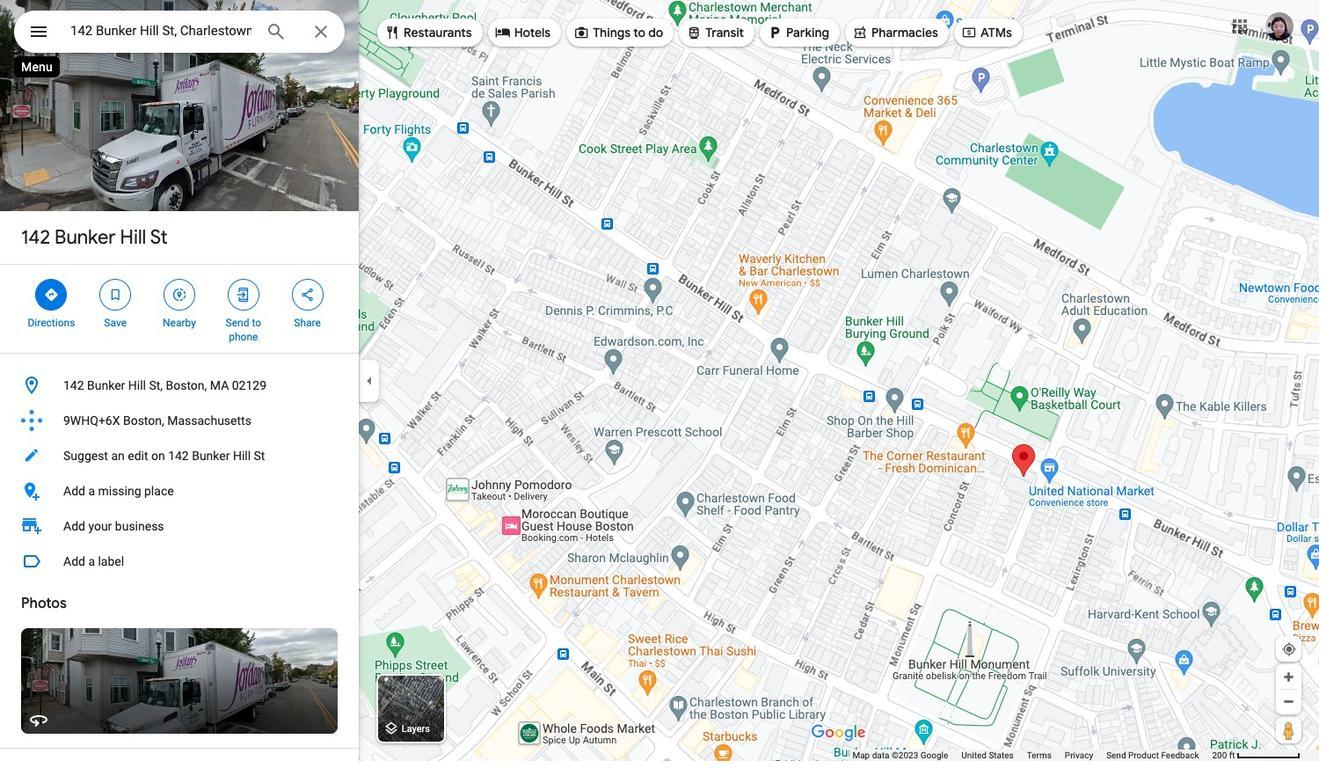 Task type: describe. For each thing, give the bounding box(es) containing it.
map data ©2023 google
[[853, 751, 949, 760]]

142 bunker hill st main content
[[0, 0, 359, 761]]

add a missing place button
[[0, 473, 359, 509]]

google maps element
[[0, 0, 1320, 761]]

united states button
[[962, 750, 1014, 761]]

privacy button
[[1066, 750, 1094, 761]]

hill for st
[[120, 225, 146, 250]]

9whq+6x boston, massachusetts
[[63, 414, 252, 428]]

add a label
[[63, 554, 124, 568]]


[[108, 285, 123, 304]]

data
[[873, 751, 890, 760]]

boston, inside 142 bunker hill st, boston, ma 02129 button
[[166, 378, 207, 392]]

feedback
[[1162, 751, 1200, 760]]

things
[[593, 25, 631, 40]]

 button
[[14, 11, 63, 56]]

add a missing place
[[63, 484, 174, 498]]

2 vertical spatial bunker
[[192, 449, 230, 463]]

footer inside google maps element
[[853, 750, 1213, 761]]

 search field
[[14, 11, 345, 56]]

send product feedback button
[[1107, 750, 1200, 761]]

suggest an edit on 142 bunker hill st
[[63, 449, 265, 463]]

a for label
[[88, 554, 95, 568]]

142 Bunker Hill St, Charlestown, MA 02129 field
[[14, 11, 345, 53]]

atms
[[981, 25, 1013, 40]]

142 bunker hill st, boston, ma 02129 button
[[0, 368, 359, 403]]

terms button
[[1028, 750, 1052, 761]]

2 vertical spatial hill
[[233, 449, 251, 463]]

send to phone
[[226, 317, 261, 343]]

suggest
[[63, 449, 108, 463]]

send for send to phone
[[226, 317, 249, 329]]

do
[[649, 25, 664, 40]]

google account: michele murakami  
(michele.murakami@adept.ai) image
[[1266, 12, 1294, 40]]

share
[[294, 317, 321, 329]]

send for send product feedback
[[1107, 751, 1127, 760]]

send product feedback
[[1107, 751, 1200, 760]]

edit
[[128, 449, 148, 463]]


[[300, 285, 316, 304]]

9whq+6x boston, massachusetts button
[[0, 403, 359, 438]]

142 bunker hill st
[[21, 225, 168, 250]]

add for add a label
[[63, 554, 85, 568]]

 pharmacies
[[853, 23, 939, 42]]

add your business link
[[0, 509, 359, 544]]

photos
[[21, 595, 67, 612]]

a for missing
[[88, 484, 95, 498]]

bunker for 142 bunker hill st, boston, ma 02129
[[87, 378, 125, 392]]


[[853, 23, 869, 42]]

 things to do
[[574, 23, 664, 42]]


[[962, 23, 978, 42]]

200
[[1213, 751, 1228, 760]]


[[172, 285, 187, 304]]

2 vertical spatial 142
[[168, 449, 189, 463]]

nearby
[[163, 317, 196, 329]]

business
[[115, 519, 164, 533]]

hotels
[[515, 25, 551, 40]]

02129
[[232, 378, 267, 392]]

to inside the  things to do
[[634, 25, 646, 40]]

map
[[853, 751, 870, 760]]

on
[[151, 449, 165, 463]]


[[574, 23, 590, 42]]

200 ft button
[[1213, 751, 1302, 760]]

0 vertical spatial st
[[150, 225, 168, 250]]

directions
[[28, 317, 75, 329]]

add for add your business
[[63, 519, 85, 533]]

collapse side panel image
[[360, 371, 379, 390]]

missing
[[98, 484, 141, 498]]



Task type: vqa. For each thing, say whether or not it's contained in the screenshot.


Task type: locate. For each thing, give the bounding box(es) containing it.

[[43, 285, 59, 304]]

0 vertical spatial hill
[[120, 225, 146, 250]]

place
[[144, 484, 174, 498]]

add inside button
[[63, 484, 85, 498]]

 transit
[[687, 23, 745, 42]]

st up actions for 142 bunker hill st region
[[150, 225, 168, 250]]

142 bunker hill st, boston, ma 02129
[[63, 378, 267, 392]]

2 vertical spatial add
[[63, 554, 85, 568]]

transit
[[706, 25, 745, 40]]

bunker up '9whq+6x'
[[87, 378, 125, 392]]

3 add from the top
[[63, 554, 85, 568]]

boston, inside "9whq+6x boston, massachusetts" button
[[123, 414, 164, 428]]

hill for st,
[[128, 378, 146, 392]]

massachusetts
[[167, 414, 252, 428]]

actions for 142 bunker hill st region
[[0, 265, 359, 353]]

phone
[[229, 331, 258, 343]]

142 up  on the left top of the page
[[21, 225, 50, 250]]

boston,
[[166, 378, 207, 392], [123, 414, 164, 428]]

142 for 142 bunker hill st
[[21, 225, 50, 250]]

send left product
[[1107, 751, 1127, 760]]

a inside button
[[88, 484, 95, 498]]

label
[[98, 554, 124, 568]]

product
[[1129, 751, 1160, 760]]

to inside send to phone
[[252, 317, 261, 329]]

st down the 02129
[[254, 449, 265, 463]]


[[495, 23, 511, 42]]

ft
[[1230, 751, 1236, 760]]

footer
[[853, 750, 1213, 761]]

 restaurants
[[385, 23, 472, 42]]

0 vertical spatial a
[[88, 484, 95, 498]]

add left label
[[63, 554, 85, 568]]

add a label button
[[0, 544, 359, 579]]

0 vertical spatial boston,
[[166, 378, 207, 392]]

save
[[104, 317, 127, 329]]

hill left st,
[[128, 378, 146, 392]]

 parking
[[767, 23, 830, 42]]

bunker
[[55, 225, 116, 250], [87, 378, 125, 392], [192, 449, 230, 463]]

1 add from the top
[[63, 484, 85, 498]]

send inside button
[[1107, 751, 1127, 760]]

hill down massachusetts
[[233, 449, 251, 463]]

terms
[[1028, 751, 1052, 760]]

to left the do
[[634, 25, 646, 40]]

restaurants
[[404, 25, 472, 40]]


[[236, 285, 251, 304]]

142 up '9whq+6x'
[[63, 378, 84, 392]]

0 horizontal spatial to
[[252, 317, 261, 329]]

to
[[634, 25, 646, 40], [252, 317, 261, 329]]

an
[[111, 449, 125, 463]]

None field
[[70, 20, 252, 41]]

send
[[226, 317, 249, 329], [1107, 751, 1127, 760]]

privacy
[[1066, 751, 1094, 760]]

 atms
[[962, 23, 1013, 42]]

boston, up the edit
[[123, 414, 164, 428]]

1 horizontal spatial st
[[254, 449, 265, 463]]

1 vertical spatial add
[[63, 519, 85, 533]]

st inside suggest an edit on 142 bunker hill st button
[[254, 449, 265, 463]]

0 horizontal spatial boston,
[[123, 414, 164, 428]]

united
[[962, 751, 987, 760]]

0 vertical spatial add
[[63, 484, 85, 498]]

ma
[[210, 378, 229, 392]]

2 a from the top
[[88, 554, 95, 568]]

0 horizontal spatial 142
[[21, 225, 50, 250]]

142 right on
[[168, 449, 189, 463]]

footer containing map data ©2023 google
[[853, 750, 1213, 761]]

send up phone
[[226, 317, 249, 329]]

1 horizontal spatial 142
[[63, 378, 84, 392]]

bunker down massachusetts
[[192, 449, 230, 463]]

boston, right st,
[[166, 378, 207, 392]]

add left the your
[[63, 519, 85, 533]]


[[767, 23, 783, 42]]

add your business
[[63, 519, 164, 533]]

1 horizontal spatial boston,
[[166, 378, 207, 392]]

2 add from the top
[[63, 519, 85, 533]]


[[687, 23, 702, 42]]

add down suggest
[[63, 484, 85, 498]]

zoom out image
[[1283, 695, 1296, 708]]

1 vertical spatial 142
[[63, 378, 84, 392]]

9whq+6x
[[63, 414, 120, 428]]

a left label
[[88, 554, 95, 568]]

0 vertical spatial bunker
[[55, 225, 116, 250]]

1 vertical spatial hill
[[128, 378, 146, 392]]

show street view coverage image
[[1277, 717, 1302, 744]]

1 a from the top
[[88, 484, 95, 498]]

to up phone
[[252, 317, 261, 329]]

united states
[[962, 751, 1014, 760]]


[[28, 19, 49, 44]]

hill up 
[[120, 225, 146, 250]]

hill
[[120, 225, 146, 250], [128, 378, 146, 392], [233, 449, 251, 463]]

1 vertical spatial to
[[252, 317, 261, 329]]

0 vertical spatial to
[[634, 25, 646, 40]]

0 vertical spatial 142
[[21, 225, 50, 250]]

bunker up 
[[55, 225, 116, 250]]

send inside send to phone
[[226, 317, 249, 329]]

1 horizontal spatial to
[[634, 25, 646, 40]]

none field inside 142 bunker hill st, charlestown, ma 02129 field
[[70, 20, 252, 41]]

suggest an edit on 142 bunker hill st button
[[0, 438, 359, 473]]

1 vertical spatial a
[[88, 554, 95, 568]]

a inside button
[[88, 554, 95, 568]]

142
[[21, 225, 50, 250], [63, 378, 84, 392], [168, 449, 189, 463]]

1 vertical spatial send
[[1107, 751, 1127, 760]]

states
[[989, 751, 1014, 760]]

google
[[921, 751, 949, 760]]

your
[[88, 519, 112, 533]]

 hotels
[[495, 23, 551, 42]]

1 vertical spatial st
[[254, 449, 265, 463]]

0 horizontal spatial st
[[150, 225, 168, 250]]

show your location image
[[1282, 642, 1298, 657]]

142 for 142 bunker hill st, boston, ma 02129
[[63, 378, 84, 392]]

zoom in image
[[1283, 671, 1296, 684]]

a left missing
[[88, 484, 95, 498]]

200 ft
[[1213, 751, 1236, 760]]

0 vertical spatial send
[[226, 317, 249, 329]]

1 vertical spatial boston,
[[123, 414, 164, 428]]

1 horizontal spatial send
[[1107, 751, 1127, 760]]

st,
[[149, 378, 163, 392]]

add inside button
[[63, 554, 85, 568]]

layers
[[402, 724, 430, 735]]


[[385, 23, 400, 42]]

pharmacies
[[872, 25, 939, 40]]

2 horizontal spatial 142
[[168, 449, 189, 463]]

a
[[88, 484, 95, 498], [88, 554, 95, 568]]

add for add a missing place
[[63, 484, 85, 498]]

add
[[63, 484, 85, 498], [63, 519, 85, 533], [63, 554, 85, 568]]

0 horizontal spatial send
[[226, 317, 249, 329]]

st
[[150, 225, 168, 250], [254, 449, 265, 463]]

©2023
[[892, 751, 919, 760]]

bunker for 142 bunker hill st
[[55, 225, 116, 250]]

parking
[[787, 25, 830, 40]]

1 vertical spatial bunker
[[87, 378, 125, 392]]



